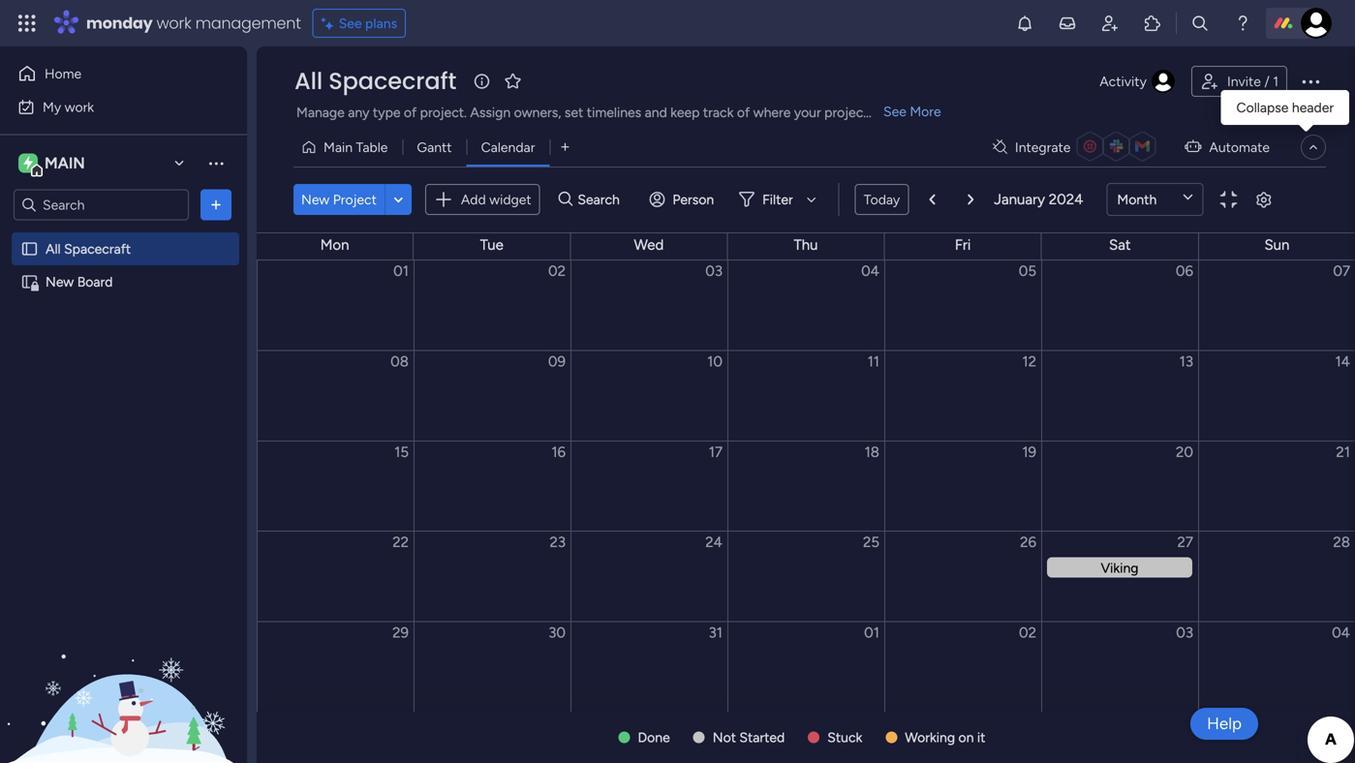 Task type: locate. For each thing, give the bounding box(es) containing it.
1 vertical spatial see
[[884, 103, 907, 120]]

options image up the header at the top right of page
[[1299, 70, 1323, 93]]

0 horizontal spatial all
[[46, 241, 61, 257]]

wed
[[634, 236, 664, 254]]

see inside button
[[339, 15, 362, 31]]

see for see plans
[[339, 15, 362, 31]]

Search in workspace field
[[41, 194, 162, 216]]

1 vertical spatial all spacecraft
[[46, 241, 131, 257]]

started
[[740, 730, 785, 746]]

work right my
[[65, 99, 94, 115]]

0 vertical spatial new
[[301, 191, 330, 208]]

collapse board header image
[[1306, 140, 1322, 155]]

work inside button
[[65, 99, 94, 115]]

workspace image
[[23, 153, 33, 174]]

angle down image
[[394, 192, 403, 207]]

list box
[[0, 229, 247, 560]]

1 vertical spatial new
[[46, 274, 74, 290]]

filter button
[[732, 184, 823, 215]]

all up manage
[[295, 65, 323, 97]]

set
[[565, 104, 584, 121]]

manage any type of project. assign owners, set timelines and keep track of where your project stands.
[[297, 104, 915, 121]]

apps image
[[1143, 14, 1163, 33]]

noah lott image
[[1301, 8, 1332, 39]]

new left "project"
[[301, 191, 330, 208]]

see left the plans
[[339, 15, 362, 31]]

0 horizontal spatial new
[[46, 274, 74, 290]]

collapse header
[[1237, 99, 1334, 116]]

1 horizontal spatial options image
[[1299, 70, 1323, 93]]

0 horizontal spatial see
[[339, 15, 362, 31]]

widget
[[489, 191, 532, 208]]

all spacecraft up the board
[[46, 241, 131, 257]]

list arrow image
[[968, 194, 974, 206]]

done
[[638, 730, 670, 746]]

1 horizontal spatial all spacecraft
[[295, 65, 457, 97]]

/
[[1265, 73, 1270, 90]]

1 vertical spatial options image
[[206, 195, 226, 215]]

thu
[[794, 236, 818, 254]]

see left more at the right top of page
[[884, 103, 907, 120]]

1 horizontal spatial spacecraft
[[329, 65, 457, 97]]

all spacecraft
[[295, 65, 457, 97], [46, 241, 131, 257]]

1 horizontal spatial new
[[301, 191, 330, 208]]

workspace image
[[18, 153, 38, 174]]

0 vertical spatial spacecraft
[[329, 65, 457, 97]]

0 vertical spatial see
[[339, 15, 362, 31]]

options image down workspace options 'image'
[[206, 195, 226, 215]]

new inside new project button
[[301, 191, 330, 208]]

table
[[356, 139, 388, 156]]

0 vertical spatial work
[[157, 12, 191, 34]]

lottie animation image
[[0, 568, 247, 764]]

my work
[[43, 99, 94, 115]]

all spacecraft up the type
[[295, 65, 457, 97]]

1 vertical spatial all
[[46, 241, 61, 257]]

autopilot image
[[1186, 134, 1202, 159]]

notifications image
[[1016, 14, 1035, 33]]

0 vertical spatial all
[[295, 65, 323, 97]]

stuck
[[828, 730, 863, 746]]

work
[[157, 12, 191, 34], [65, 99, 94, 115]]

assign
[[470, 104, 511, 121]]

public board image
[[20, 240, 39, 258]]

add
[[461, 191, 486, 208]]

see
[[339, 15, 362, 31], [884, 103, 907, 120]]

option
[[0, 232, 247, 235]]

workspace selection element
[[18, 152, 88, 177]]

private board image
[[20, 273, 39, 291]]

0 horizontal spatial of
[[404, 104, 417, 121]]

my
[[43, 99, 61, 115]]

new right private board "image"
[[46, 274, 74, 290]]

activity button
[[1092, 66, 1184, 97]]

1 horizontal spatial work
[[157, 12, 191, 34]]

spacecraft up the board
[[64, 241, 131, 257]]

invite
[[1228, 73, 1262, 90]]

working on it
[[905, 730, 986, 746]]

month
[[1118, 191, 1157, 208]]

search everything image
[[1191, 14, 1210, 33]]

help image
[[1234, 14, 1253, 33]]

spacecraft up the type
[[329, 65, 457, 97]]

gantt
[[417, 139, 452, 156]]

calendar
[[481, 139, 535, 156]]

person button
[[642, 184, 726, 215]]

1 vertical spatial work
[[65, 99, 94, 115]]

all
[[295, 65, 323, 97], [46, 241, 61, 257]]

of right track
[[737, 104, 750, 121]]

main table
[[324, 139, 388, 156]]

new for new project
[[301, 191, 330, 208]]

1 horizontal spatial all
[[295, 65, 323, 97]]

on
[[959, 730, 974, 746]]

all right public board icon
[[46, 241, 61, 257]]

work right monday
[[157, 12, 191, 34]]

my work button
[[12, 92, 208, 123]]

calendar button
[[467, 132, 550, 163]]

header
[[1293, 99, 1334, 116]]

0 horizontal spatial all spacecraft
[[46, 241, 131, 257]]

sun
[[1265, 236, 1290, 254]]

help
[[1208, 714, 1242, 734]]

spacecraft
[[329, 65, 457, 97], [64, 241, 131, 257]]

integrate
[[1015, 139, 1071, 156]]

of
[[404, 104, 417, 121], [737, 104, 750, 121]]

january 2024
[[995, 191, 1084, 208]]

1 vertical spatial spacecraft
[[64, 241, 131, 257]]

dapulse integrations image
[[993, 140, 1008, 155]]

1 horizontal spatial of
[[737, 104, 750, 121]]

working
[[905, 730, 956, 746]]

options image
[[1299, 70, 1323, 93], [206, 195, 226, 215]]

0 horizontal spatial work
[[65, 99, 94, 115]]

help button
[[1191, 708, 1259, 740]]

v2 search image
[[559, 189, 573, 211]]

2024
[[1049, 191, 1084, 208]]

activity
[[1100, 73, 1147, 90]]

new
[[301, 191, 330, 208], [46, 274, 74, 290]]

new board
[[46, 274, 113, 290]]

of right the type
[[404, 104, 417, 121]]

project
[[333, 191, 377, 208]]

automate
[[1210, 139, 1270, 156]]

add to favorites image
[[503, 71, 523, 91]]

1 horizontal spatial see
[[884, 103, 907, 120]]

project.
[[420, 104, 467, 121]]



Task type: vqa. For each thing, say whether or not it's contained in the screenshot.
2023
no



Task type: describe. For each thing, give the bounding box(es) containing it.
list box containing all spacecraft
[[0, 229, 247, 560]]

workspace options image
[[206, 153, 226, 173]]

0 horizontal spatial options image
[[206, 195, 226, 215]]

add widget
[[461, 191, 532, 208]]

main table button
[[294, 132, 403, 163]]

track
[[703, 104, 734, 121]]

type
[[373, 104, 401, 121]]

0 vertical spatial all spacecraft
[[295, 65, 457, 97]]

january
[[995, 191, 1046, 208]]

it
[[978, 730, 986, 746]]

collapse
[[1237, 99, 1289, 116]]

where
[[754, 104, 791, 121]]

see for see more
[[884, 103, 907, 120]]

home button
[[12, 58, 208, 89]]

1 of from the left
[[404, 104, 417, 121]]

1
[[1274, 73, 1279, 90]]

and
[[645, 104, 667, 121]]

new project button
[[294, 184, 385, 215]]

today button
[[855, 184, 909, 215]]

board
[[77, 274, 113, 290]]

keep
[[671, 104, 700, 121]]

timelines
[[587, 104, 642, 121]]

new for new board
[[46, 274, 74, 290]]

stands.
[[872, 104, 915, 121]]

0 horizontal spatial spacecraft
[[64, 241, 131, 257]]

monday work management
[[86, 12, 301, 34]]

see more link
[[882, 102, 944, 121]]

mon
[[320, 236, 349, 254]]

sat
[[1110, 236, 1131, 254]]

project
[[825, 104, 869, 121]]

today
[[864, 191, 901, 208]]

show board description image
[[470, 72, 494, 91]]

invite / 1
[[1228, 73, 1279, 90]]

management
[[195, 12, 301, 34]]

add widget button
[[425, 184, 540, 215]]

owners,
[[514, 104, 561, 121]]

list arrow image
[[930, 194, 935, 206]]

manage
[[297, 104, 345, 121]]

Search field
[[573, 186, 631, 213]]

select product image
[[17, 14, 37, 33]]

plans
[[365, 15, 397, 31]]

not started
[[713, 730, 785, 746]]

fri
[[955, 236, 971, 254]]

filter
[[763, 191, 793, 208]]

0 vertical spatial options image
[[1299, 70, 1323, 93]]

monday
[[86, 12, 153, 34]]

work for my
[[65, 99, 94, 115]]

see plans
[[339, 15, 397, 31]]

All Spacecraft field
[[290, 65, 462, 97]]

lottie animation element
[[0, 568, 247, 764]]

tue
[[480, 236, 504, 254]]

2 of from the left
[[737, 104, 750, 121]]

see more
[[884, 103, 942, 120]]

more
[[910, 103, 942, 120]]

arrow down image
[[800, 188, 823, 211]]

home
[[45, 65, 82, 82]]

main
[[45, 154, 85, 172]]

your
[[794, 104, 821, 121]]

person
[[673, 191, 714, 208]]

see plans button
[[313, 9, 406, 38]]

main
[[324, 139, 353, 156]]

main button
[[14, 147, 193, 180]]

new project
[[301, 191, 377, 208]]

not
[[713, 730, 736, 746]]

invite / 1 button
[[1192, 66, 1288, 97]]

work for monday
[[157, 12, 191, 34]]

add view image
[[561, 140, 569, 154]]

invite members image
[[1101, 14, 1120, 33]]

any
[[348, 104, 370, 121]]

gantt button
[[403, 132, 467, 163]]

inbox image
[[1058, 14, 1078, 33]]



